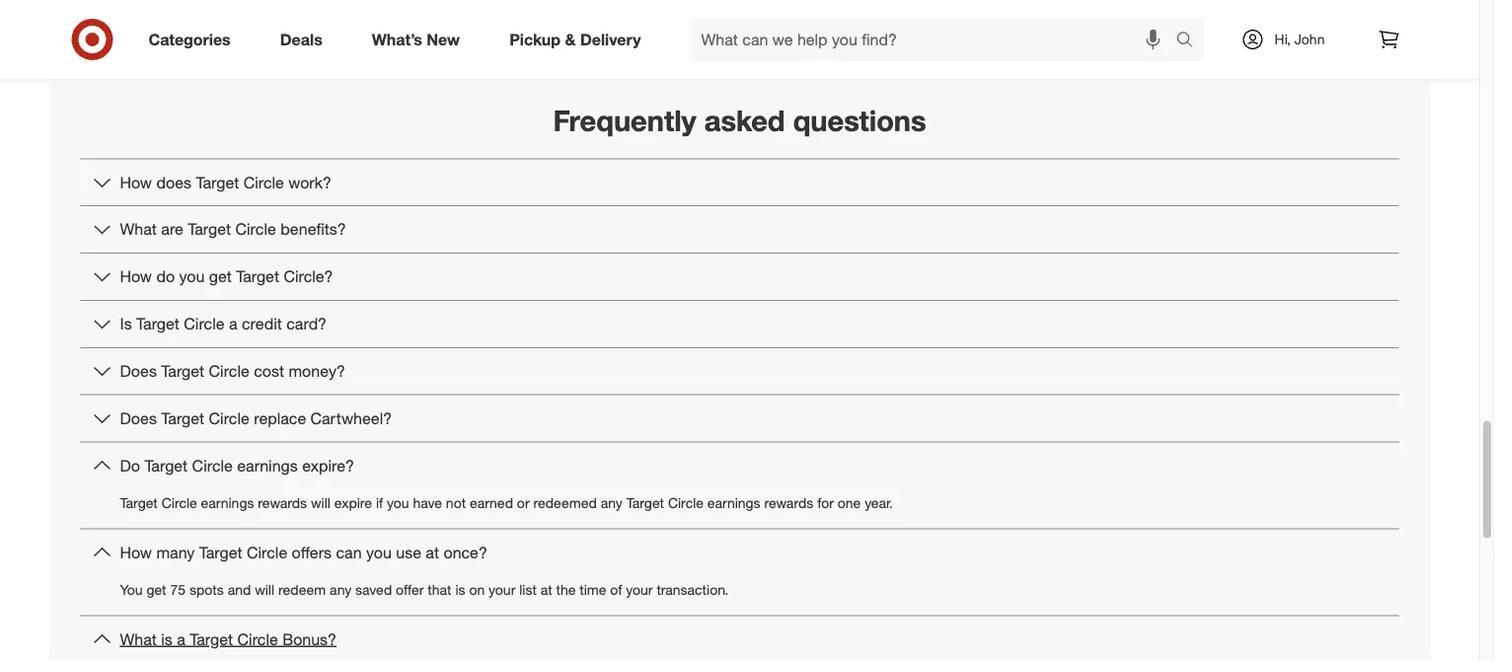 Task type: locate. For each thing, give the bounding box(es) containing it.
3 how from the top
[[120, 543, 152, 562]]

1 vertical spatial does
[[120, 409, 157, 428]]

does
[[120, 362, 157, 381], [120, 409, 157, 428]]

is down 75
[[161, 630, 173, 649]]

offers
[[292, 543, 332, 562]]

0 horizontal spatial is
[[161, 630, 173, 649]]

2 does from the top
[[120, 409, 157, 428]]

use
[[396, 543, 421, 562]]

1 vertical spatial you
[[387, 494, 409, 511]]

0 vertical spatial get
[[209, 267, 232, 286]]

get up is target circle a credit card?
[[209, 267, 232, 286]]

rewards
[[258, 494, 307, 511], [765, 494, 814, 511]]

how left do
[[120, 267, 152, 286]]

0 vertical spatial what
[[120, 220, 157, 239]]

not
[[446, 494, 466, 511]]

rewards left for
[[765, 494, 814, 511]]

how does target circle work? button
[[80, 159, 1399, 206]]

what left are
[[120, 220, 157, 239]]

0 horizontal spatial rewards
[[258, 494, 307, 511]]

75
[[170, 581, 186, 598]]

1 vertical spatial what
[[120, 630, 157, 649]]

circle
[[244, 173, 284, 192], [235, 220, 276, 239], [184, 314, 225, 334], [209, 362, 250, 381], [209, 409, 250, 428], [192, 456, 233, 475], [162, 494, 197, 511], [668, 494, 704, 511], [247, 543, 287, 562], [237, 630, 278, 649]]

0 horizontal spatial a
[[177, 630, 185, 649]]

transaction.
[[657, 581, 729, 598]]

how do you get target circle? button
[[80, 254, 1399, 300]]

circle up the how do you get target circle?
[[235, 220, 276, 239]]

0 vertical spatial will
[[311, 494, 331, 511]]

circle down do target circle earnings expire? dropdown button
[[668, 494, 704, 511]]

circle?
[[284, 267, 333, 286]]

1 vertical spatial how
[[120, 267, 152, 286]]

how for how do you get target circle?
[[120, 267, 152, 286]]

does down is
[[120, 362, 157, 381]]

earnings
[[237, 456, 298, 475], [201, 494, 254, 511], [708, 494, 761, 511]]

is inside what is a target circle bonus? dropdown button
[[161, 630, 173, 649]]

how does target circle work?
[[120, 173, 332, 192]]

1 horizontal spatial a
[[229, 314, 237, 334]]

2 vertical spatial how
[[120, 543, 152, 562]]

1 vertical spatial is
[[161, 630, 173, 649]]

how inside dropdown button
[[120, 267, 152, 286]]

does for does target circle cost money?
[[120, 362, 157, 381]]

1 vertical spatial any
[[330, 581, 352, 598]]

what
[[120, 220, 157, 239], [120, 630, 157, 649]]

redeem
[[278, 581, 326, 598]]

your right "on"
[[489, 581, 516, 598]]

at
[[426, 543, 439, 562], [541, 581, 552, 598]]

target up "credit"
[[236, 267, 279, 286]]

circle left "bonus?"
[[237, 630, 278, 649]]

how up you on the left
[[120, 543, 152, 562]]

get left 75
[[146, 581, 166, 598]]

1 vertical spatial will
[[255, 581, 275, 598]]

0 vertical spatial how
[[120, 173, 152, 192]]

does
[[156, 173, 192, 192]]

does target circle replace cartwheel?
[[120, 409, 392, 428]]

2 what from the top
[[120, 630, 157, 649]]

0 horizontal spatial at
[[426, 543, 439, 562]]

a left "credit"
[[229, 314, 237, 334]]

you left use
[[366, 543, 392, 562]]

target
[[196, 173, 239, 192], [188, 220, 231, 239], [236, 267, 279, 286], [136, 314, 180, 334], [161, 362, 204, 381], [161, 409, 204, 428], [145, 456, 188, 475], [120, 494, 158, 511], [627, 494, 664, 511], [199, 543, 242, 562], [190, 630, 233, 649]]

does up 'do' at the bottom
[[120, 409, 157, 428]]

0 horizontal spatial get
[[146, 581, 166, 598]]

you inside dropdown button
[[366, 543, 392, 562]]

questions
[[793, 103, 926, 138]]

1 horizontal spatial rewards
[[765, 494, 814, 511]]

is left "on"
[[455, 581, 465, 598]]

on
[[469, 581, 485, 598]]

0 horizontal spatial will
[[255, 581, 275, 598]]

1 rewards from the left
[[258, 494, 307, 511]]

1 how from the top
[[120, 173, 152, 192]]

2 how from the top
[[120, 267, 152, 286]]

how left does
[[120, 173, 152, 192]]

can
[[336, 543, 362, 562]]

what down you on the left
[[120, 630, 157, 649]]

at inside dropdown button
[[426, 543, 439, 562]]

at right list
[[541, 581, 552, 598]]

is
[[455, 581, 465, 598], [161, 630, 173, 649]]

you right do
[[179, 267, 205, 286]]

get
[[209, 267, 232, 286], [146, 581, 166, 598]]

will
[[311, 494, 331, 511], [255, 581, 275, 598]]

replace
[[254, 409, 306, 428]]

0 horizontal spatial your
[[489, 581, 516, 598]]

search button
[[1167, 18, 1215, 65]]

for
[[818, 494, 834, 511]]

2 vertical spatial you
[[366, 543, 392, 562]]

what is a target circle bonus?
[[120, 630, 337, 649]]

any
[[601, 494, 623, 511], [330, 581, 352, 598]]

does target circle replace cartwheel? button
[[80, 396, 1399, 442]]

how many target circle offers can you use at once?
[[120, 543, 487, 562]]

1 horizontal spatial your
[[626, 581, 653, 598]]

what's new link
[[355, 18, 485, 61]]

money?
[[289, 362, 345, 381]]

asked
[[705, 103, 785, 138]]

a down 75
[[177, 630, 185, 649]]

is target circle a credit card?
[[120, 314, 327, 334]]

2 your from the left
[[626, 581, 653, 598]]

0 vertical spatial you
[[179, 267, 205, 286]]

your
[[489, 581, 516, 598], [626, 581, 653, 598]]

your right of at the bottom of the page
[[626, 581, 653, 598]]

frequently asked questions
[[553, 103, 926, 138]]

cost
[[254, 362, 284, 381]]

1 does from the top
[[120, 362, 157, 381]]

how many target circle offers can you use at once? button
[[80, 530, 1399, 576]]

1 horizontal spatial at
[[541, 581, 552, 598]]

that
[[428, 581, 452, 598]]

is target circle a credit card? button
[[80, 301, 1399, 347]]

1 horizontal spatial any
[[601, 494, 623, 511]]

rewards up "how many target circle offers can you use at once?"
[[258, 494, 307, 511]]

will right and
[[255, 581, 275, 598]]

many
[[156, 543, 195, 562]]

what for what is a target circle bonus?
[[120, 630, 157, 649]]

redeemed
[[534, 494, 597, 511]]

target down is target circle a credit card?
[[161, 362, 204, 381]]

the
[[556, 581, 576, 598]]

&
[[565, 30, 576, 49]]

0 vertical spatial at
[[426, 543, 439, 562]]

target inside dropdown button
[[236, 267, 279, 286]]

1 what from the top
[[120, 220, 157, 239]]

what's
[[372, 30, 422, 49]]

1 horizontal spatial is
[[455, 581, 465, 598]]

what's new
[[372, 30, 460, 49]]

you right the if
[[387, 494, 409, 511]]

target up the spots
[[199, 543, 242, 562]]

a
[[229, 314, 237, 334], [177, 630, 185, 649]]

earnings down does target circle replace cartwheel?
[[237, 456, 298, 475]]

year.
[[865, 494, 893, 511]]

circle up the many
[[162, 494, 197, 511]]

0 vertical spatial does
[[120, 362, 157, 381]]

how
[[120, 173, 152, 192], [120, 267, 152, 286], [120, 543, 152, 562]]

any left 'saved'
[[330, 581, 352, 598]]

pickup & delivery
[[510, 30, 641, 49]]

1 horizontal spatial get
[[209, 267, 232, 286]]

at right use
[[426, 543, 439, 562]]

circle left the offers
[[247, 543, 287, 562]]

target circle earnings rewards will expire if you have not earned or redeemed any target circle earnings rewards for one year.
[[120, 494, 893, 511]]

you
[[179, 267, 205, 286], [387, 494, 409, 511], [366, 543, 392, 562]]

will left expire
[[311, 494, 331, 511]]

do
[[156, 267, 175, 286]]

what are target circle benefits?
[[120, 220, 346, 239]]

any right redeemed
[[601, 494, 623, 511]]

1 vertical spatial get
[[146, 581, 166, 598]]

do target circle earnings expire? button
[[80, 443, 1399, 489]]



Task type: vqa. For each thing, say whether or not it's contained in the screenshot.
shop this store button associated with Berkeley Central
no



Task type: describe. For each thing, give the bounding box(es) containing it.
are
[[161, 220, 183, 239]]

hi,
[[1275, 31, 1291, 48]]

what for what are target circle benefits?
[[120, 220, 157, 239]]

hi, john
[[1275, 31, 1325, 48]]

or
[[517, 494, 530, 511]]

you get 75 spots and will redeem any saved offer that is on your list at the time of your transaction.
[[120, 581, 729, 598]]

how for how many target circle offers can you use at once?
[[120, 543, 152, 562]]

have
[[413, 494, 442, 511]]

benefits?
[[281, 220, 346, 239]]

new
[[427, 30, 460, 49]]

circle down does target circle replace cartwheel?
[[192, 456, 233, 475]]

card?
[[287, 314, 327, 334]]

time
[[580, 581, 607, 598]]

target right 'do' at the bottom
[[145, 456, 188, 475]]

target right is
[[136, 314, 180, 334]]

deals
[[280, 30, 323, 49]]

target right redeemed
[[627, 494, 664, 511]]

get inside how do you get target circle? dropdown button
[[209, 267, 232, 286]]

1 vertical spatial at
[[541, 581, 552, 598]]

earnings inside do target circle earnings expire? dropdown button
[[237, 456, 298, 475]]

john
[[1295, 31, 1325, 48]]

you
[[120, 581, 143, 598]]

search
[[1167, 32, 1215, 51]]

0 vertical spatial any
[[601, 494, 623, 511]]

expire?
[[302, 456, 354, 475]]

0 vertical spatial is
[[455, 581, 465, 598]]

1 vertical spatial a
[[177, 630, 185, 649]]

frequently
[[553, 103, 697, 138]]

if
[[376, 494, 383, 511]]

delivery
[[580, 30, 641, 49]]

pickup
[[510, 30, 561, 49]]

target down the spots
[[190, 630, 233, 649]]

target right are
[[188, 220, 231, 239]]

once?
[[444, 543, 487, 562]]

circle left cost
[[209, 362, 250, 381]]

does target circle cost money?
[[120, 362, 345, 381]]

deals link
[[263, 18, 347, 61]]

saved
[[355, 581, 392, 598]]

of
[[610, 581, 622, 598]]

What can we help you find? suggestions appear below search field
[[690, 18, 1181, 61]]

work?
[[289, 173, 332, 192]]

target right does
[[196, 173, 239, 192]]

you inside dropdown button
[[179, 267, 205, 286]]

offer
[[396, 581, 424, 598]]

does target circle cost money? button
[[80, 348, 1399, 395]]

bonus?
[[283, 630, 337, 649]]

how do you get target circle?
[[120, 267, 333, 286]]

credit
[[242, 314, 282, 334]]

and
[[228, 581, 251, 598]]

circle down the how do you get target circle?
[[184, 314, 225, 334]]

2 rewards from the left
[[765, 494, 814, 511]]

does for does target circle replace cartwheel?
[[120, 409, 157, 428]]

list
[[519, 581, 537, 598]]

earned
[[470, 494, 513, 511]]

do
[[120, 456, 140, 475]]

categories
[[149, 30, 231, 49]]

what are target circle benefits? button
[[80, 207, 1399, 253]]

is
[[120, 314, 132, 334]]

categories link
[[132, 18, 255, 61]]

circle down the does target circle cost money?
[[209, 409, 250, 428]]

expire
[[334, 494, 372, 511]]

circle left work?
[[244, 173, 284, 192]]

1 horizontal spatial will
[[311, 494, 331, 511]]

0 horizontal spatial any
[[330, 581, 352, 598]]

1 your from the left
[[489, 581, 516, 598]]

0 vertical spatial a
[[229, 314, 237, 334]]

what is a target circle bonus? button
[[80, 617, 1399, 660]]

one
[[838, 494, 861, 511]]

earnings down 'do target circle earnings expire?' at the bottom left of the page
[[201, 494, 254, 511]]

spots
[[189, 581, 224, 598]]

target down the does target circle cost money?
[[161, 409, 204, 428]]

pickup & delivery link
[[493, 18, 666, 61]]

cartwheel?
[[311, 409, 392, 428]]

target down 'do' at the bottom
[[120, 494, 158, 511]]

how for how does target circle work?
[[120, 173, 152, 192]]

earnings down do target circle earnings expire? dropdown button
[[708, 494, 761, 511]]

do target circle earnings expire?
[[120, 456, 354, 475]]



